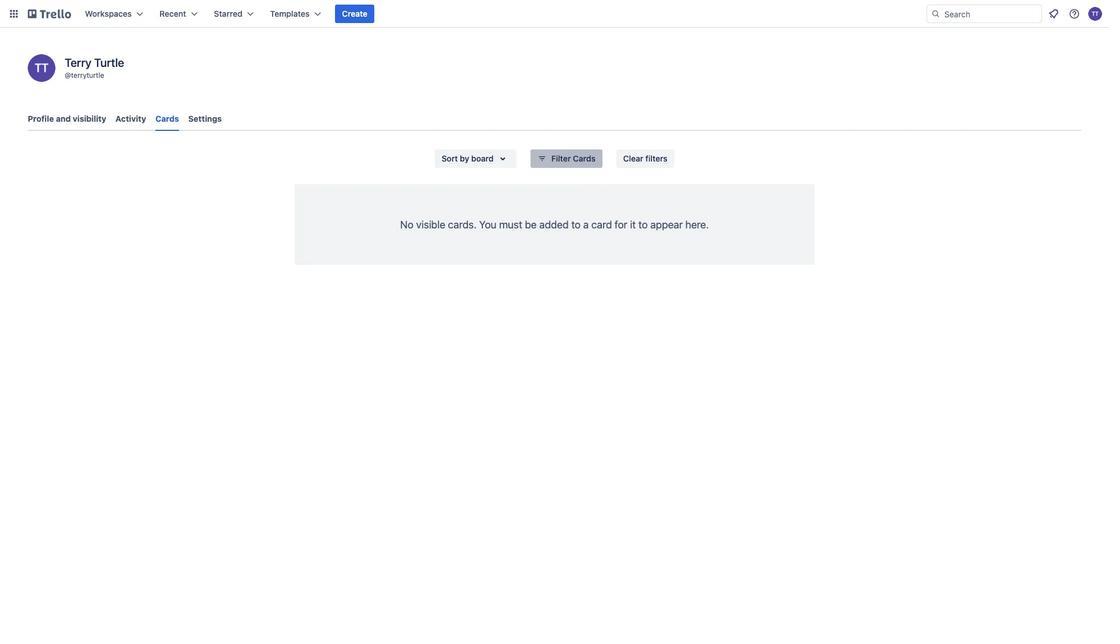 Task type: describe. For each thing, give the bounding box(es) containing it.
cards link
[[155, 109, 179, 131]]

Search field
[[940, 5, 1041, 23]]

cards inside button
[[573, 154, 595, 163]]

profile and visibility link
[[28, 109, 106, 129]]

be
[[525, 218, 537, 231]]

sort by board
[[442, 154, 494, 163]]

@
[[65, 71, 71, 79]]

a
[[583, 218, 589, 231]]

no
[[400, 218, 414, 231]]

primary element
[[0, 0, 1109, 28]]

filter cards
[[551, 154, 595, 163]]

filter cards button
[[531, 150, 602, 168]]

0 notifications image
[[1047, 7, 1061, 21]]

settings
[[188, 114, 222, 124]]

clear filters button
[[616, 150, 674, 168]]

here.
[[685, 218, 709, 231]]

card
[[591, 218, 612, 231]]

filter
[[551, 154, 571, 163]]

2 to from the left
[[638, 218, 648, 231]]

starred button
[[207, 5, 261, 23]]

1 horizontal spatial terry turtle (terryturtle) image
[[1088, 7, 1102, 21]]

open information menu image
[[1069, 8, 1080, 20]]

sort
[[442, 154, 458, 163]]

board
[[471, 154, 494, 163]]

terry
[[65, 55, 91, 69]]

terryturtle
[[71, 71, 104, 79]]

create button
[[335, 5, 374, 23]]

back to home image
[[28, 5, 71, 23]]

recent button
[[153, 5, 205, 23]]

visible
[[416, 218, 445, 231]]

appear
[[650, 218, 683, 231]]



Task type: locate. For each thing, give the bounding box(es) containing it.
1 horizontal spatial cards
[[573, 154, 595, 163]]

0 horizontal spatial cards
[[155, 114, 179, 124]]

by
[[460, 154, 469, 163]]

you
[[479, 218, 496, 231]]

it
[[630, 218, 636, 231]]

visibility
[[73, 114, 106, 124]]

0 vertical spatial terry turtle (terryturtle) image
[[1088, 7, 1102, 21]]

recent
[[159, 9, 186, 18]]

no visible cards. you must be added to a card for it to appear here.
[[400, 218, 709, 231]]

to right the it
[[638, 218, 648, 231]]

to left a
[[571, 218, 581, 231]]

and
[[56, 114, 71, 124]]

templates
[[270, 9, 310, 18]]

filters
[[645, 154, 667, 163]]

cards right activity
[[155, 114, 179, 124]]

1 horizontal spatial to
[[638, 218, 648, 231]]

1 vertical spatial terry turtle (terryturtle) image
[[28, 54, 55, 82]]

terry turtle (terryturtle) image
[[1088, 7, 1102, 21], [28, 54, 55, 82]]

for
[[615, 218, 627, 231]]

templates button
[[263, 5, 328, 23]]

profile and visibility
[[28, 114, 106, 124]]

cards right filter
[[573, 154, 595, 163]]

activity
[[115, 114, 146, 124]]

sort by board button
[[435, 150, 517, 168]]

search image
[[931, 9, 940, 18]]

1 to from the left
[[571, 218, 581, 231]]

cards
[[155, 114, 179, 124], [573, 154, 595, 163]]

activity link
[[115, 109, 146, 129]]

must
[[499, 218, 522, 231]]

clear
[[623, 154, 643, 163]]

clear filters
[[623, 154, 667, 163]]

settings link
[[188, 109, 222, 129]]

create
[[342, 9, 367, 18]]

cards.
[[448, 218, 477, 231]]

0 horizontal spatial terry turtle (terryturtle) image
[[28, 54, 55, 82]]

0 vertical spatial cards
[[155, 114, 179, 124]]

workspaces button
[[78, 5, 150, 23]]

starred
[[214, 9, 242, 18]]

to
[[571, 218, 581, 231], [638, 218, 648, 231]]

terry turtle (terryturtle) image left @ at the top left of the page
[[28, 54, 55, 82]]

1 vertical spatial cards
[[573, 154, 595, 163]]

0 horizontal spatial to
[[571, 218, 581, 231]]

terry turtle (terryturtle) image right open information menu image
[[1088, 7, 1102, 21]]

turtle
[[94, 55, 124, 69]]

profile
[[28, 114, 54, 124]]

terry turtle @ terryturtle
[[65, 55, 124, 79]]

added
[[539, 218, 569, 231]]

workspaces
[[85, 9, 132, 18]]



Task type: vqa. For each thing, say whether or not it's contained in the screenshot.
sparkle image
no



